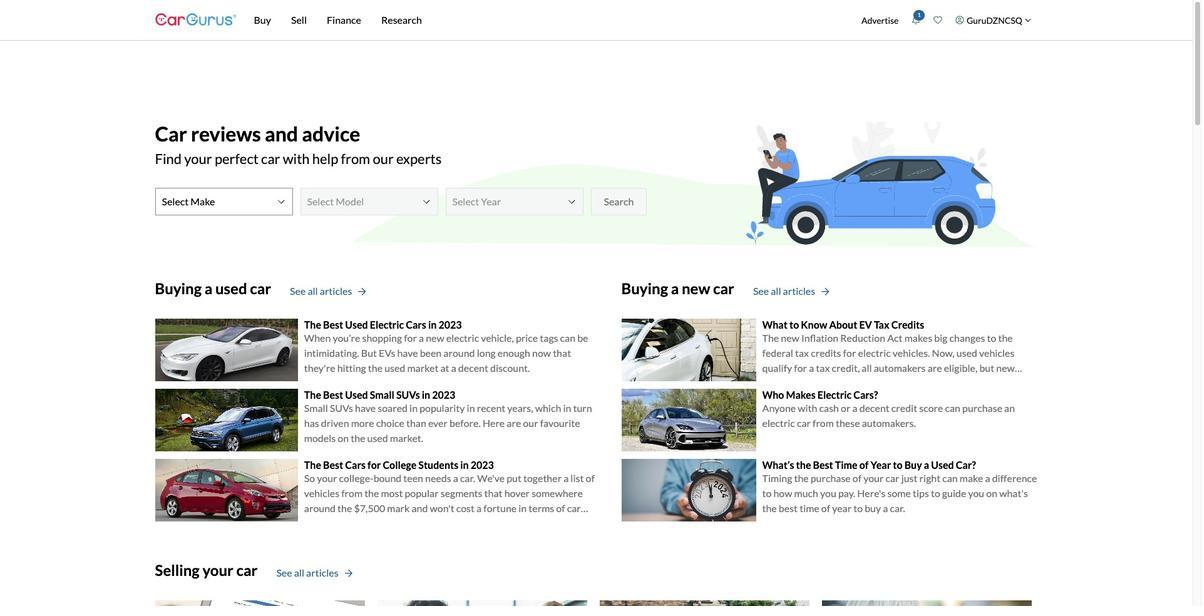 Task type: locate. For each thing, give the bounding box(es) containing it.
1 horizontal spatial arrow right image
[[822, 288, 830, 297]]

1 horizontal spatial cars
[[406, 319, 427, 331]]

purchase left an in the right of the page
[[963, 402, 1003, 414]]

used inside what's the best time of year to buy a used car? timing the purchase of your car just right can make a difference to how much you pay. here's some tips to guide you on what's the best time of year to buy a car.
[[932, 459, 955, 471]]

can inside what's the best time of year to buy a used car? timing the purchase of your car just right can make a difference to how much you pay. here's some tips to guide you on what's the best time of year to buy a car.
[[943, 472, 958, 484]]

1 horizontal spatial car.
[[891, 502, 906, 514]]

2 horizontal spatial vehicles
[[980, 347, 1015, 359]]

used down "choice"
[[367, 432, 388, 444]]

discount.
[[491, 362, 530, 374]]

soared
[[378, 402, 408, 414]]

menu
[[855, 3, 1038, 38]]

1 horizontal spatial electric
[[763, 417, 796, 429]]

big
[[935, 332, 948, 344]]

our left experts
[[373, 151, 394, 168]]

0 vertical spatial with
[[283, 151, 310, 168]]

you down make at the bottom right
[[969, 487, 985, 499]]

electric up shopping
[[370, 319, 404, 331]]

the down what
[[763, 332, 780, 344]]

now
[[533, 347, 551, 359]]

they're
[[304, 362, 336, 374]]

best inside the best used small suvs in 2023 small suvs have soared in popularity in recent years, which in turn has driven more choice than ever before. here are our favourite models on the used market.
[[323, 389, 343, 401]]

in inside the best used electric cars in 2023 when you're shopping for a new electric vehicle, price tags can be intimidating. but evs have been around long enough now that they're hitting the used market at a decent discount.
[[428, 319, 437, 331]]

long
[[477, 347, 496, 359]]

here's
[[858, 487, 886, 499]]

see all articles link down insurance. at the bottom of page
[[277, 566, 353, 581]]

years,
[[508, 402, 534, 414]]

1 vertical spatial that
[[485, 487, 503, 499]]

cars up been
[[406, 319, 427, 331]]

1 vertical spatial which
[[535, 402, 562, 414]]

cars
[[406, 319, 427, 331], [345, 459, 366, 471]]

the down more
[[351, 432, 366, 444]]

1 vertical spatial from
[[813, 417, 834, 429]]

2 vertical spatial electric
[[763, 417, 796, 429]]

used
[[345, 319, 368, 331], [345, 389, 368, 401], [932, 459, 955, 471]]

cargurus logo homepage link image
[[155, 2, 237, 38]]

that inside the best used electric cars in 2023 when you're shopping for a new electric vehicle, price tags can be intimidating. but evs have been around long enough now that they're hitting the used market at a decent discount.
[[553, 347, 571, 359]]

1 horizontal spatial which
[[837, 377, 863, 389]]

and down popular
[[412, 502, 428, 514]]

0 horizontal spatial car.
[[460, 472, 476, 484]]

finance
[[327, 14, 361, 26]]

what to know about ev tax credits image
[[622, 319, 757, 381]]

0 horizontal spatial buying
[[155, 279, 202, 298]]

1 horizontal spatial small
[[370, 389, 395, 401]]

our down years,
[[523, 417, 539, 429]]

articles up know
[[784, 285, 816, 297]]

0 vertical spatial used
[[345, 319, 368, 331]]

with inside car reviews and advice find your perfect car with help from our experts
[[283, 151, 310, 168]]

reviews
[[191, 122, 261, 146]]

the for the best used small suvs in 2023 small suvs have soared in popularity in recent years, which in turn has driven more choice than ever before. here are our favourite models on the used market.
[[304, 389, 321, 401]]

0 horizontal spatial tax
[[796, 347, 810, 359]]

have
[[397, 347, 418, 359], [355, 402, 376, 414]]

best inside the best cars for college students in 2023 so your college-bound teen needs a car. we've put together a list of vehicles from the most popular segments that hover somewhere around the $7,500 mark and won't cost a fortune in terms of car insurance.
[[323, 459, 343, 471]]

0 horizontal spatial and
[[265, 122, 298, 146]]

new
[[682, 279, 711, 298], [426, 332, 445, 344], [781, 332, 800, 344], [997, 362, 1016, 374]]

have inside the best used small suvs in 2023 small suvs have soared in popularity in recent years, which in turn has driven more choice than ever before. here are our favourite models on the used market.
[[355, 402, 376, 414]]

electric inside who makes electric cars? anyone with cash or a decent credit score can purchase an electric car from these automakers.
[[818, 389, 852, 401]]

for right shopping
[[404, 332, 417, 344]]

now,
[[933, 347, 955, 359]]

1 vertical spatial decent
[[860, 402, 890, 414]]

buy
[[254, 14, 271, 26], [905, 459, 923, 471]]

the for the best cars for college students in 2023 so your college-bound teen needs a car. we've put together a list of vehicles from the most popular segments that hover somewhere around the $7,500 mark and won't cost a fortune in terms of car insurance.
[[304, 459, 321, 471]]

best
[[323, 319, 343, 331], [323, 389, 343, 401], [323, 459, 343, 471], [814, 459, 834, 471]]

1 horizontal spatial and
[[412, 502, 428, 514]]

1 vertical spatial and
[[412, 502, 428, 514]]

buying for buying a used car
[[155, 279, 202, 298]]

your right so
[[317, 472, 337, 484]]

we've
[[478, 472, 505, 484]]

1 horizontal spatial are
[[928, 362, 943, 374]]

our
[[373, 151, 394, 168], [523, 417, 539, 429]]

that for tags
[[553, 347, 571, 359]]

0 vertical spatial cars
[[406, 319, 427, 331]]

are down years,
[[507, 417, 521, 429]]

decent inside who makes electric cars? anyone with cash or a decent credit score can purchase an electric car from these automakers.
[[860, 402, 890, 414]]

0 horizontal spatial cars
[[345, 459, 366, 471]]

the down they're
[[304, 389, 321, 401]]

gurudzncsq
[[967, 15, 1023, 25]]

can right score
[[946, 402, 961, 414]]

1 vertical spatial on
[[987, 487, 998, 499]]

1 vertical spatial around
[[304, 502, 336, 514]]

car
[[261, 151, 280, 168], [250, 279, 271, 298], [714, 279, 735, 298], [798, 417, 811, 429], [886, 472, 900, 484], [567, 502, 581, 514], [237, 561, 258, 579]]

and inside the best cars for college students in 2023 so your college-bound teen needs a car. we've put together a list of vehicles from the most popular segments that hover somewhere around the $7,500 mark and won't cost a fortune in terms of car insurance.
[[412, 502, 428, 514]]

see for buying a used car
[[290, 285, 306, 297]]

0 horizontal spatial electric
[[447, 332, 479, 344]]

in up been
[[428, 319, 437, 331]]

you left pay.
[[821, 487, 837, 499]]

a inside who makes electric cars? anyone with cash or a decent credit score can purchase an electric car from these automakers.
[[853, 402, 858, 414]]

and inside car reviews and advice find your perfect car with help from our experts
[[265, 122, 298, 146]]

0 vertical spatial vehicles
[[980, 347, 1015, 359]]

1 vertical spatial have
[[355, 402, 376, 414]]

0 horizontal spatial have
[[355, 402, 376, 414]]

new up been
[[426, 332, 445, 344]]

tax down inflation on the bottom right of the page
[[796, 347, 810, 359]]

1 vertical spatial buy
[[905, 459, 923, 471]]

sell button
[[281, 0, 317, 40]]

1 vertical spatial electric
[[859, 347, 891, 359]]

articles left arrow right icon
[[320, 285, 352, 297]]

0 horizontal spatial which
[[535, 402, 562, 414]]

cars up college-
[[345, 459, 366, 471]]

cargurus logo homepage link link
[[155, 2, 237, 38]]

see all articles left arrow right icon
[[290, 285, 352, 297]]

2023 for the best used small suvs in 2023
[[432, 389, 456, 401]]

cars inside the best cars for college students in 2023 so your college-bound teen needs a car. we've put together a list of vehicles from the most popular segments that hover somewhere around the $7,500 mark and won't cost a fortune in terms of car insurance.
[[345, 459, 366, 471]]

can
[[560, 332, 576, 344], [946, 402, 961, 414], [943, 472, 958, 484]]

0 vertical spatial buy
[[254, 14, 271, 26]]

0 horizontal spatial are
[[507, 417, 521, 429]]

gurudzncsq button
[[950, 3, 1038, 38]]

0 horizontal spatial our
[[373, 151, 394, 168]]

1 horizontal spatial buying
[[622, 279, 669, 298]]

students
[[419, 459, 459, 471]]

to left 'buy'
[[854, 502, 863, 514]]

for inside the best used electric cars in 2023 when you're shopping for a new electric vehicle, price tags can be intimidating. but evs have been around long enough now that they're hitting the used market at a decent discount.
[[404, 332, 417, 344]]

favourite
[[540, 417, 581, 429]]

chevron down image
[[1025, 17, 1032, 23]]

0 vertical spatial can
[[560, 332, 576, 344]]

0 vertical spatial have
[[397, 347, 418, 359]]

anyone
[[763, 402, 796, 414]]

on inside what's the best time of year to buy a used car? timing the purchase of your car just right can make a difference to how much you pay. here's some tips to guide you on what's the best time of year to buy a car.
[[987, 487, 998, 499]]

see all articles link up what
[[754, 284, 830, 299]]

the inside the best used small suvs in 2023 small suvs have soared in popularity in recent years, which in turn has driven more choice than ever before. here are our favourite models on the used market.
[[351, 432, 366, 444]]

pay.
[[839, 487, 856, 499]]

1 horizontal spatial have
[[397, 347, 418, 359]]

all up when
[[308, 285, 318, 297]]

suvs
[[397, 389, 420, 401], [330, 402, 353, 414]]

bound
[[374, 472, 402, 484]]

are
[[928, 362, 943, 374], [507, 417, 521, 429]]

experts
[[397, 151, 442, 168]]

are down now,
[[928, 362, 943, 374]]

2 vertical spatial from
[[342, 487, 363, 499]]

1 horizontal spatial decent
[[860, 402, 890, 414]]

hover
[[505, 487, 530, 499]]

used up you're
[[345, 319, 368, 331]]

1 vertical spatial suvs
[[330, 402, 353, 414]]

have right the evs at bottom
[[397, 347, 418, 359]]

2023 up popularity
[[432, 389, 456, 401]]

best up you're
[[323, 319, 343, 331]]

credits
[[812, 347, 842, 359]]

0 vertical spatial on
[[338, 432, 349, 444]]

models
[[304, 432, 336, 444]]

1 horizontal spatial on
[[987, 487, 998, 499]]

around up at at the left bottom of the page
[[444, 347, 475, 359]]

1 horizontal spatial that
[[553, 347, 571, 359]]

the best used electric cars in 2023 when you're shopping for a new electric vehicle, price tags can be intimidating. but evs have been around long enough now that they're hitting the used market at a decent discount.
[[304, 319, 589, 374]]

for
[[404, 332, 417, 344], [844, 347, 857, 359], [795, 362, 808, 374], [368, 459, 381, 471]]

0 vertical spatial and
[[265, 122, 298, 146]]

price
[[516, 332, 538, 344]]

college
[[383, 459, 417, 471]]

see up when
[[290, 285, 306, 297]]

0 horizontal spatial on
[[338, 432, 349, 444]]

know
[[802, 319, 828, 331]]

around inside the best used electric cars in 2023 when you're shopping for a new electric vehicle, price tags can be intimidating. but evs have been around long enough now that they're hitting the used market at a decent discount.
[[444, 347, 475, 359]]

electric inside the best used electric cars in 2023 when you're shopping for a new electric vehicle, price tags can be intimidating. but evs have been around long enough now that they're hitting the used market at a decent discount.
[[447, 332, 479, 344]]

1 vertical spatial purchase
[[811, 472, 851, 484]]

used down the evs at bottom
[[385, 362, 406, 374]]

0 horizontal spatial purchase
[[811, 472, 851, 484]]

have up more
[[355, 402, 376, 414]]

are inside what to know about ev tax credits the new inflation reduction act makes big changes to the federal tax credits for electric vehicles. now, used vehicles qualify for a tax credit, all automakers are eligible, but new restrictions limit which vehicles qualify.
[[928, 362, 943, 374]]

the inside the best used small suvs in 2023 small suvs have soared in popularity in recent years, which in turn has driven more choice than ever before. here are our favourite models on the used market.
[[304, 389, 321, 401]]

the up when
[[304, 319, 321, 331]]

0 horizontal spatial buy
[[254, 14, 271, 26]]

2023 inside the best used electric cars in 2023 when you're shopping for a new electric vehicle, price tags can be intimidating. but evs have been around long enough now that they're hitting the used market at a decent discount.
[[439, 319, 462, 331]]

decent down "cars?"
[[860, 402, 890, 414]]

1 vertical spatial car.
[[891, 502, 906, 514]]

saved cars image
[[934, 16, 943, 24]]

can inside the best used electric cars in 2023 when you're shopping for a new electric vehicle, price tags can be intimidating. but evs have been around long enough now that they're hitting the used market at a decent discount.
[[560, 332, 576, 344]]

difference
[[993, 472, 1038, 484]]

best left the time
[[814, 459, 834, 471]]

used down the hitting
[[345, 389, 368, 401]]

menu bar
[[237, 0, 855, 40]]

1 vertical spatial 2023
[[432, 389, 456, 401]]

0 vertical spatial around
[[444, 347, 475, 359]]

what's the best time of year to buy a used car? link
[[763, 459, 977, 471]]

all inside what to know about ev tax credits the new inflation reduction act makes big changes to the federal tax credits for electric vehicles. now, used vehicles qualify for a tax credit, all automakers are eligible, but new restrictions limit which vehicles qualify.
[[862, 362, 873, 374]]

vehicles inside the best cars for college students in 2023 so your college-bound teen needs a car. we've put together a list of vehicles from the most popular segments that hover somewhere around the $7,500 mark and won't cost a fortune in terms of car insurance.
[[304, 487, 340, 499]]

vehicles down so
[[304, 487, 340, 499]]

1 vertical spatial are
[[507, 417, 521, 429]]

best inside the best used electric cars in 2023 when you're shopping for a new electric vehicle, price tags can be intimidating. but evs have been around long enough now that they're hitting the used market at a decent discount.
[[323, 319, 343, 331]]

can left be
[[560, 332, 576, 344]]

1 horizontal spatial around
[[444, 347, 475, 359]]

1 horizontal spatial suvs
[[397, 389, 420, 401]]

all up what
[[771, 285, 782, 297]]

than
[[407, 417, 427, 429]]

for up bound
[[368, 459, 381, 471]]

small up has
[[304, 402, 328, 414]]

fortune
[[484, 502, 517, 514]]

buy left sell
[[254, 14, 271, 26]]

menu containing advertise
[[855, 3, 1038, 38]]

0 horizontal spatial arrow right image
[[345, 570, 353, 578]]

when
[[304, 332, 331, 344]]

make
[[960, 472, 984, 484]]

0 vertical spatial our
[[373, 151, 394, 168]]

help
[[313, 151, 339, 168]]

1 vertical spatial can
[[946, 402, 961, 414]]

with inside who makes electric cars? anyone with cash or a decent credit score can purchase an electric car from these automakers.
[[798, 402, 818, 414]]

0 vertical spatial electric
[[447, 332, 479, 344]]

electric down "reduction"
[[859, 347, 891, 359]]

best for suvs
[[323, 389, 343, 401]]

choice
[[376, 417, 405, 429]]

1 horizontal spatial you
[[969, 487, 985, 499]]

2023 up been
[[439, 319, 462, 331]]

decent down long
[[459, 362, 489, 374]]

that down the tags
[[553, 347, 571, 359]]

1 vertical spatial our
[[523, 417, 539, 429]]

2023 inside the best used small suvs in 2023 small suvs have soared in popularity in recent years, which in turn has driven more choice than ever before. here are our favourite models on the used market.
[[432, 389, 456, 401]]

see up what
[[754, 285, 769, 297]]

vehicles.
[[893, 347, 931, 359]]

used down changes
[[957, 347, 978, 359]]

buy inside what's the best time of year to buy a used car? timing the purchase of your car just right can make a difference to how much you pay. here's some tips to guide you on what's the best time of year to buy a car.
[[905, 459, 923, 471]]

can up guide
[[943, 472, 958, 484]]

1
[[918, 11, 921, 18]]

car. inside what's the best time of year to buy a used car? timing the purchase of your car just right can make a difference to how much you pay. here's some tips to guide you on what's the best time of year to buy a car.
[[891, 502, 906, 514]]

0 vertical spatial arrow right image
[[822, 288, 830, 297]]

2023 up we've
[[471, 459, 494, 471]]

0 vertical spatial purchase
[[963, 402, 1003, 414]]

purchase for can
[[963, 402, 1003, 414]]

tax
[[796, 347, 810, 359], [817, 362, 830, 374]]

0 horizontal spatial you
[[821, 487, 837, 499]]

0 vertical spatial which
[[837, 377, 863, 389]]

$7,500
[[354, 502, 385, 514]]

around inside the best cars for college students in 2023 so your college-bound teen needs a car. we've put together a list of vehicles from the most popular segments that hover somewhere around the $7,500 mark and won't cost a fortune in terms of car insurance.
[[304, 502, 336, 514]]

that inside the best cars for college students in 2023 so your college-bound teen needs a car. we've put together a list of vehicles from the most popular segments that hover somewhere around the $7,500 mark and won't cost a fortune in terms of car insurance.
[[485, 487, 503, 499]]

market
[[408, 362, 439, 374]]

1 vertical spatial cars
[[345, 459, 366, 471]]

1 vertical spatial small
[[304, 402, 328, 414]]

on
[[338, 432, 349, 444], [987, 487, 998, 499]]

0 horizontal spatial decent
[[459, 362, 489, 374]]

used up the best used electric cars in 2023 image
[[216, 279, 247, 298]]

from down cash
[[813, 417, 834, 429]]

articles down insurance. at the bottom of page
[[306, 567, 339, 579]]

on left what's
[[987, 487, 998, 499]]

0 horizontal spatial around
[[304, 502, 336, 514]]

from inside the best cars for college students in 2023 so your college-bound teen needs a car. we've put together a list of vehicles from the most popular segments that hover somewhere around the $7,500 mark and won't cost a fortune in terms of car insurance.
[[342, 487, 363, 499]]

buy
[[865, 502, 882, 514]]

1 vertical spatial vehicles
[[865, 377, 900, 389]]

electric
[[370, 319, 404, 331], [818, 389, 852, 401]]

0 vertical spatial decent
[[459, 362, 489, 374]]

vehicles down automakers
[[865, 377, 900, 389]]

how to get the best price for your car image
[[155, 601, 365, 606]]

purchase inside who makes electric cars? anyone with cash or a decent credit score can purchase an electric car from these automakers.
[[963, 402, 1003, 414]]

1 horizontal spatial electric
[[818, 389, 852, 401]]

purchase down the time
[[811, 472, 851, 484]]

the inside the best used electric cars in 2023 when you're shopping for a new electric vehicle, price tags can be intimidating. but evs have been around long enough now that they're hitting the used market at a decent discount.
[[304, 319, 321, 331]]

1 buying from the left
[[155, 279, 202, 298]]

that down we've
[[485, 487, 503, 499]]

buy up just
[[905, 459, 923, 471]]

hitting
[[337, 362, 366, 374]]

used inside the best used electric cars in 2023 when you're shopping for a new electric vehicle, price tags can be intimidating. but evs have been around long enough now that they're hitting the used market at a decent discount.
[[385, 362, 406, 374]]

0 horizontal spatial that
[[485, 487, 503, 499]]

car inside car reviews and advice find your perfect car with help from our experts
[[261, 151, 280, 168]]

vehicles up the but
[[980, 347, 1015, 359]]

car. up segments
[[460, 472, 476, 484]]

what's
[[763, 459, 795, 471]]

tax
[[875, 319, 890, 331]]

credit
[[892, 402, 918, 414]]

before.
[[450, 417, 481, 429]]

new up federal at the right of page
[[781, 332, 800, 344]]

1 vertical spatial with
[[798, 402, 818, 414]]

1 vertical spatial tax
[[817, 362, 830, 374]]

gurudzncsq menu item
[[950, 3, 1038, 38]]

tags
[[540, 332, 559, 344]]

around up insurance. at the bottom of page
[[304, 502, 336, 514]]

suvs up soared
[[397, 389, 420, 401]]

the inside the best cars for college students in 2023 so your college-bound teen needs a car. we've put together a list of vehicles from the most popular segments that hover somewhere around the $7,500 mark and won't cost a fortune in terms of car insurance.
[[304, 459, 321, 471]]

in right students
[[461, 459, 469, 471]]

with left help
[[283, 151, 310, 168]]

1 horizontal spatial purchase
[[963, 402, 1003, 414]]

search button
[[591, 188, 647, 215]]

used inside the best used small suvs in 2023 small suvs have soared in popularity in recent years, which in turn has driven more choice than ever before. here are our favourite models on the used market.
[[367, 432, 388, 444]]

electric down anyone on the bottom right
[[763, 417, 796, 429]]

articles for buying a used car
[[320, 285, 352, 297]]

see all articles down insurance. at the bottom of page
[[277, 567, 339, 579]]

2 buying from the left
[[622, 279, 669, 298]]

0 horizontal spatial electric
[[370, 319, 404, 331]]

see all articles for selling your car
[[277, 567, 339, 579]]

see all articles link for buying a used car
[[290, 284, 366, 299]]

0 vertical spatial 2023
[[439, 319, 462, 331]]

car. down some at the bottom
[[891, 502, 906, 514]]

in left turn
[[563, 402, 572, 414]]

your right selling
[[203, 561, 234, 579]]

2 vertical spatial vehicles
[[304, 487, 340, 499]]

you're
[[333, 332, 361, 344]]

the for the best used electric cars in 2023 when you're shopping for a new electric vehicle, price tags can be intimidating. but evs have been around long enough now that they're hitting the used market at a decent discount.
[[304, 319, 321, 331]]

an
[[1005, 402, 1016, 414]]

have inside the best used electric cars in 2023 when you're shopping for a new electric vehicle, price tags can be intimidating. but evs have been around long enough now that they're hitting the used market at a decent discount.
[[397, 347, 418, 359]]

0 vertical spatial car.
[[460, 472, 476, 484]]

used for you're
[[345, 319, 368, 331]]

small up soared
[[370, 389, 395, 401]]

all
[[308, 285, 318, 297], [771, 285, 782, 297], [862, 362, 873, 374], [294, 567, 305, 579]]

0 horizontal spatial vehicles
[[304, 487, 340, 499]]

all for buying a used car
[[308, 285, 318, 297]]

see all articles up what
[[754, 285, 816, 297]]

car inside what's the best time of year to buy a used car? timing the purchase of your car just right can make a difference to how much you pay. here's some tips to guide you on what's the best time of year to buy a car.
[[886, 472, 900, 484]]

2 horizontal spatial electric
[[859, 347, 891, 359]]

the down the but
[[368, 362, 383, 374]]

see for selling your car
[[277, 567, 292, 579]]

electric up long
[[447, 332, 479, 344]]

all for selling your car
[[294, 567, 305, 579]]

1 horizontal spatial buy
[[905, 459, 923, 471]]

user icon image
[[956, 16, 965, 24]]

0 vertical spatial that
[[553, 347, 571, 359]]

arrow right image up know
[[822, 288, 830, 297]]

0 vertical spatial from
[[341, 151, 370, 168]]

2 vertical spatial can
[[943, 472, 958, 484]]

in down hover
[[519, 502, 527, 514]]

0 vertical spatial electric
[[370, 319, 404, 331]]

1 horizontal spatial tax
[[817, 362, 830, 374]]

purchase
[[963, 402, 1003, 414], [811, 472, 851, 484]]

arrow right image for buying a new car
[[822, 288, 830, 297]]

used inside the best used electric cars in 2023 when you're shopping for a new electric vehicle, price tags can be intimidating. but evs have been around long enough now that they're hitting the used market at a decent discount.
[[345, 319, 368, 331]]

2 vertical spatial used
[[932, 459, 955, 471]]

0 vertical spatial are
[[928, 362, 943, 374]]

the up so
[[304, 459, 321, 471]]

to right year
[[894, 459, 903, 471]]

who makes electric cars? image
[[622, 389, 757, 452]]

1 vertical spatial arrow right image
[[345, 570, 353, 578]]

see all articles link up when
[[290, 284, 366, 299]]

best up college-
[[323, 459, 343, 471]]

your right find
[[184, 151, 212, 168]]

recent
[[477, 402, 506, 414]]

new inside the best used electric cars in 2023 when you're shopping for a new electric vehicle, price tags can be intimidating. but evs have been around long enough now that they're hitting the used market at a decent discount.
[[426, 332, 445, 344]]

see all articles link for selling your car
[[277, 566, 353, 581]]

which up favourite
[[535, 402, 562, 414]]

purchase inside what's the best time of year to buy a used car? timing the purchase of your car just right can make a difference to how much you pay. here's some tips to guide you on what's the best time of year to buy a car.
[[811, 472, 851, 484]]

see all articles link
[[290, 284, 366, 299], [754, 284, 830, 299], [277, 566, 353, 581]]

which inside what to know about ev tax credits the new inflation reduction act makes big changes to the federal tax credits for electric vehicles. now, used vehicles qualify for a tax credit, all automakers are eligible, but new restrictions limit which vehicles qualify.
[[837, 377, 863, 389]]

which down credit, on the right bottom of page
[[837, 377, 863, 389]]

1 vertical spatial used
[[345, 389, 368, 401]]

used inside the best used small suvs in 2023 small suvs have soared in popularity in recent years, which in turn has driven more choice than ever before. here are our favourite models on the used market.
[[345, 389, 368, 401]]

1 horizontal spatial with
[[798, 402, 818, 414]]

which
[[837, 377, 863, 389], [535, 402, 562, 414]]

used inside what to know about ev tax credits the new inflation reduction act makes big changes to the federal tax credits for electric vehicles. now, used vehicles qualify for a tax credit, all automakers are eligible, but new restrictions limit which vehicles qualify.
[[957, 347, 978, 359]]

arrow right image
[[822, 288, 830, 297], [345, 570, 353, 578]]

credit,
[[832, 362, 860, 374]]



Task type: describe. For each thing, give the bounding box(es) containing it.
the best used small suvs in 2023 image
[[155, 389, 298, 452]]

the best cars for college students in 2023 image
[[155, 459, 298, 522]]

see all articles for buying a used car
[[290, 285, 352, 297]]

cost
[[457, 502, 475, 514]]

our inside car reviews and advice find your perfect car with help from our experts
[[373, 151, 394, 168]]

selling your car
[[155, 561, 258, 579]]

what to know about ev tax credits the new inflation reduction act makes big changes to the federal tax credits for electric vehicles. now, used vehicles qualify for a tax credit, all automakers are eligible, but new restrictions limit which vehicles qualify.
[[763, 319, 1016, 389]]

can inside who makes electric cars? anyone with cash or a decent credit score can purchase an electric car from these automakers.
[[946, 402, 961, 414]]

who makes electric cars? anyone with cash or a decent credit score can purchase an electric car from these automakers.
[[763, 389, 1016, 429]]

your inside the best cars for college students in 2023 so your college-bound teen needs a car. we've put together a list of vehicles from the most popular segments that hover somewhere around the $7,500 mark and won't cost a fortune in terms of car insurance.
[[317, 472, 337, 484]]

about
[[830, 319, 858, 331]]

to left the how
[[763, 487, 772, 499]]

the up insurance. at the bottom of page
[[338, 502, 352, 514]]

articles for buying a new car
[[784, 285, 816, 297]]

driven
[[321, 417, 349, 429]]

best for so
[[323, 459, 343, 471]]

buy button
[[244, 0, 281, 40]]

but
[[361, 347, 377, 359]]

in up before.
[[467, 402, 475, 414]]

best for you're
[[323, 319, 343, 331]]

just
[[902, 472, 918, 484]]

the best used electric cars in 2023 link
[[304, 319, 462, 331]]

car
[[155, 122, 187, 146]]

guide
[[943, 487, 967, 499]]

articles for selling your car
[[306, 567, 339, 579]]

together
[[524, 472, 562, 484]]

all for buying a new car
[[771, 285, 782, 297]]

here
[[483, 417, 505, 429]]

cars?
[[854, 389, 879, 401]]

new up what to know about ev tax credits image
[[682, 279, 711, 298]]

search
[[604, 195, 634, 207]]

the inside what to know about ev tax credits the new inflation reduction act makes big changes to the federal tax credits for electric vehicles. now, used vehicles qualify for a tax credit, all automakers are eligible, but new restrictions limit which vehicles qualify.
[[763, 332, 780, 344]]

0 horizontal spatial small
[[304, 402, 328, 414]]

intimidating.
[[304, 347, 359, 359]]

see all articles link for buying a new car
[[754, 284, 830, 299]]

0 vertical spatial tax
[[796, 347, 810, 359]]

qualify.
[[902, 377, 933, 389]]

popularity
[[420, 402, 465, 414]]

finance button
[[317, 0, 371, 40]]

vehicle,
[[481, 332, 514, 344]]

buying a new car
[[622, 279, 735, 298]]

college-
[[339, 472, 374, 484]]

your inside car reviews and advice find your perfect car with help from our experts
[[184, 151, 212, 168]]

makes
[[905, 332, 933, 344]]

advertise link
[[855, 3, 906, 38]]

the up '$7,500'
[[365, 487, 379, 499]]

1 you from the left
[[821, 487, 837, 499]]

cars inside the best used electric cars in 2023 when you're shopping for a new electric vehicle, price tags can be intimidating. but evs have been around long enough now that they're hitting the used market at a decent discount.
[[406, 319, 427, 331]]

turn
[[574, 402, 592, 414]]

ev
[[860, 319, 873, 331]]

research
[[382, 14, 422, 26]]

car. inside the best cars for college students in 2023 so your college-bound teen needs a car. we've put together a list of vehicles from the most popular segments that hover somewhere around the $7,500 mark and won't cost a fortune in terms of car insurance.
[[460, 472, 476, 484]]

what
[[763, 319, 788, 331]]

1 horizontal spatial vehicles
[[865, 377, 900, 389]]

2023 for the best used electric cars in 2023
[[439, 319, 462, 331]]

0 vertical spatial suvs
[[397, 389, 420, 401]]

terms
[[529, 502, 555, 514]]

the best used small suvs in 2023 small suvs have soared in popularity in recent years, which in turn has driven more choice than ever before. here are our favourite models on the used market.
[[304, 389, 592, 444]]

much
[[795, 487, 819, 499]]

decent inside the best used electric cars in 2023 when you're shopping for a new electric vehicle, price tags can be intimidating. but evs have been around long enough now that they're hitting the used market at a decent discount.
[[459, 362, 489, 374]]

what's the best time of year to buy a used car? timing the purchase of your car just right can make a difference to how much you pay. here's some tips to guide you on what's the best time of year to buy a car.
[[763, 459, 1038, 514]]

the best cars for college students in 2023 so your college-bound teen needs a car. we've put together a list of vehicles from the most popular segments that hover somewhere around the $7,500 mark and won't cost a fortune in terms of car insurance.
[[304, 459, 595, 529]]

2 you from the left
[[969, 487, 985, 499]]

the inside what to know about ev tax credits the new inflation reduction act makes big changes to the federal tax credits for electric vehicles. now, used vehicles qualify for a tax credit, all automakers are eligible, but new restrictions limit which vehicles qualify.
[[999, 332, 1014, 344]]

at
[[441, 362, 450, 374]]

the best cars for college students in 2023 link
[[304, 459, 494, 471]]

new right the but
[[997, 362, 1016, 374]]

to right what
[[790, 319, 800, 331]]

who makes electric cars? link
[[763, 389, 879, 401]]

car inside the best cars for college students in 2023 so your college-bound teen needs a car. we've put together a list of vehicles from the most popular segments that hover somewhere around the $7,500 mark and won't cost a fortune in terms of car insurance.
[[567, 502, 581, 514]]

for up restrictions at the bottom right
[[795, 362, 808, 374]]

for inside the best cars for college students in 2023 so your college-bound teen needs a car. we've put together a list of vehicles from the most popular segments that hover somewhere around the $7,500 mark and won't cost a fortune in terms of car insurance.
[[368, 459, 381, 471]]

the best used small suvs in 2023 link
[[304, 389, 456, 401]]

what's the best time of year to buy a used car? image
[[622, 459, 757, 522]]

from inside car reviews and advice find your perfect car with help from our experts
[[341, 151, 370, 168]]

used for suvs
[[345, 389, 368, 401]]

popular
[[405, 487, 439, 499]]

which inside the best used small suvs in 2023 small suvs have soared in popularity in recent years, which in turn has driven more choice than ever before. here are our favourite models on the used market.
[[535, 402, 562, 414]]

has
[[304, 417, 319, 429]]

from inside who makes electric cars? anyone with cash or a decent credit score can purchase an electric car from these automakers.
[[813, 417, 834, 429]]

buy inside dropdown button
[[254, 14, 271, 26]]

best inside what's the best time of year to buy a used car? timing the purchase of your car just right can make a difference to how much you pay. here's some tips to guide you on what's the best time of year to buy a car.
[[814, 459, 834, 471]]

advice
[[302, 122, 360, 146]]

car reviews and advice find your perfect car with help from our experts
[[155, 122, 442, 168]]

the best used electric cars in 2023 image
[[155, 319, 298, 381]]

in up popularity
[[422, 389, 431, 401]]

what paperwork do i need to sell my car? image
[[377, 601, 587, 606]]

time
[[836, 459, 858, 471]]

the left best
[[763, 502, 777, 514]]

makes
[[787, 389, 816, 401]]

find
[[155, 151, 182, 168]]

restrictions
[[763, 377, 813, 389]]

car?
[[956, 459, 977, 471]]

2023 inside the best cars for college students in 2023 so your college-bound teen needs a car. we've put together a list of vehicles from the most popular segments that hover somewhere around the $7,500 mark and won't cost a fortune in terms of car insurance.
[[471, 459, 494, 471]]

won't
[[430, 502, 455, 514]]

0 vertical spatial small
[[370, 389, 395, 401]]

to right changes
[[988, 332, 997, 344]]

automakers
[[874, 362, 926, 374]]

list
[[571, 472, 584, 484]]

year
[[833, 502, 852, 514]]

on inside the best used small suvs in 2023 small suvs have soared in popularity in recent years, which in turn has driven more choice than ever before. here are our favourite models on the used market.
[[338, 432, 349, 444]]

inflation
[[802, 332, 839, 344]]

arrow right image
[[359, 288, 366, 297]]

see all articles for buying a new car
[[754, 285, 816, 297]]

who
[[763, 389, 785, 401]]

purchase for the
[[811, 472, 851, 484]]

act
[[888, 332, 903, 344]]

menu bar containing buy
[[237, 0, 855, 40]]

electric inside the best used electric cars in 2023 when you're shopping for a new electric vehicle, price tags can be intimidating. but evs have been around long enough now that they're hitting the used market at a decent discount.
[[370, 319, 404, 331]]

more
[[351, 417, 374, 429]]

electric inside who makes electric cars? anyone with cash or a decent credit score can purchase an electric car from these automakers.
[[763, 417, 796, 429]]

for up credit, on the right bottom of page
[[844, 347, 857, 359]]

a inside what to know about ev tax credits the new inflation reduction act makes big changes to the federal tax credits for electric vehicles. now, used vehicles qualify for a tax credit, all automakers are eligible, but new restrictions limit which vehicles qualify.
[[810, 362, 815, 374]]

reduction
[[841, 332, 886, 344]]

put
[[507, 472, 522, 484]]

the right what's
[[797, 459, 812, 471]]

shopping
[[362, 332, 402, 344]]

that for we've
[[485, 487, 503, 499]]

some
[[888, 487, 912, 499]]

ever
[[428, 417, 448, 429]]

eligible,
[[945, 362, 978, 374]]

in up the than
[[410, 402, 418, 414]]

to right the tips
[[932, 487, 941, 499]]

somewhere
[[532, 487, 583, 499]]

how
[[774, 487, 793, 499]]

arrow right image for selling your car
[[345, 570, 353, 578]]

cash
[[820, 402, 840, 414]]

how to sell a deceased family member's car image
[[822, 601, 1032, 606]]

sell
[[291, 14, 307, 26]]

our inside the best used small suvs in 2023 small suvs have soared in popularity in recent years, which in turn has driven more choice than ever before. here are our favourite models on the used market.
[[523, 417, 539, 429]]

research button
[[371, 0, 432, 40]]

0 horizontal spatial suvs
[[330, 402, 353, 414]]

what's
[[1000, 487, 1029, 499]]

are inside the best used small suvs in 2023 small suvs have soared in popularity in recent years, which in turn has driven more choice than ever before. here are our favourite models on the used market.
[[507, 417, 521, 429]]

the up much
[[795, 472, 809, 484]]

advertise
[[862, 15, 899, 25]]

timing
[[763, 472, 793, 484]]

right
[[920, 472, 941, 484]]

buying a used car
[[155, 279, 271, 298]]

car inside who makes electric cars? anyone with cash or a decent credit score can purchase an electric car from these automakers.
[[798, 417, 811, 429]]

what to know about ev tax credits link
[[763, 319, 925, 331]]

electric inside what to know about ev tax credits the new inflation reduction act makes big changes to the federal tax credits for electric vehicles. now, used vehicles qualify for a tax credit, all automakers are eligible, but new restrictions limit which vehicles qualify.
[[859, 347, 891, 359]]

been
[[420, 347, 442, 359]]

see for buying a new car
[[754, 285, 769, 297]]

automakers.
[[862, 417, 917, 429]]

your inside what's the best time of year to buy a used car? timing the purchase of your car just right can make a difference to how much you pay. here's some tips to guide you on what's the best time of year to buy a car.
[[864, 472, 884, 484]]

how to sell a car you haven't paid off yet image
[[600, 601, 810, 606]]

buying for buying a new car
[[622, 279, 669, 298]]

the inside the best used electric cars in 2023 when you're shopping for a new electric vehicle, price tags can be intimidating. but evs have been around long enough now that they're hitting the used market at a decent discount.
[[368, 362, 383, 374]]



Task type: vqa. For each thing, say whether or not it's contained in the screenshot.
Dealer related to Dealer
no



